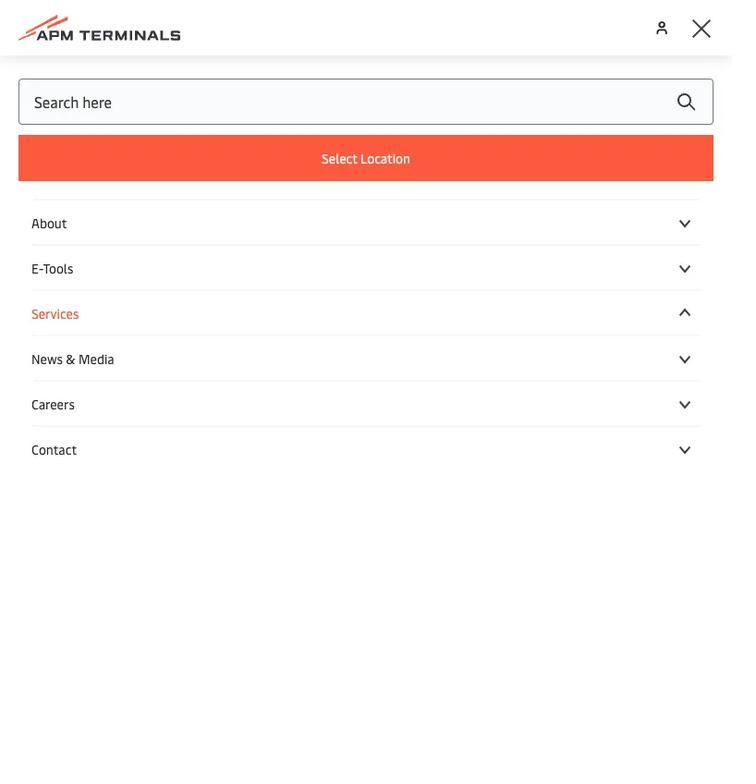 Task type: vqa. For each thing, say whether or not it's contained in the screenshot.
Does the Application Track Truckers?
no



Task type: describe. For each thing, give the bounding box(es) containing it.
Global search search field
[[18, 79, 714, 125]]

contact button
[[31, 440, 701, 458]]

location
[[361, 149, 410, 167]]

insights
[[30, 450, 215, 522]]

news
[[31, 349, 63, 367]]

global home link
[[44, 393, 119, 410]]

insights image
[[0, 55, 732, 388]]

&
[[66, 349, 75, 367]]

tools
[[43, 259, 73, 276]]

about button
[[31, 214, 701, 231]]

news & media button
[[31, 349, 701, 367]]

contact
[[31, 440, 77, 458]]

select location button
[[18, 135, 714, 181]]

careers
[[31, 395, 75, 412]]

home
[[84, 393, 119, 410]]



Task type: locate. For each thing, give the bounding box(es) containing it.
news & media
[[31, 349, 114, 367]]

e-
[[31, 259, 43, 276]]

services button
[[31, 304, 701, 322]]

media
[[79, 349, 114, 367]]

careers button
[[31, 395, 701, 412]]

None submit
[[658, 79, 714, 125]]

e-tools
[[31, 259, 73, 276]]

<
[[34, 393, 41, 410]]

services
[[31, 304, 79, 322]]

global
[[44, 393, 81, 410]]

select location
[[322, 149, 410, 167]]

select
[[322, 149, 357, 167]]

about
[[31, 214, 67, 231]]

< global home
[[34, 393, 119, 410]]

e-tools button
[[31, 259, 701, 276]]



